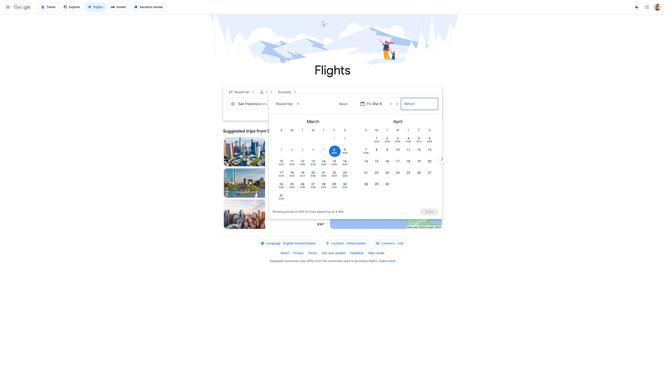 Task type: vqa. For each thing, say whether or not it's contained in the screenshot.
Search by voice image
no



Task type: locate. For each thing, give the bounding box(es) containing it.
, 185 us dollars element up thursday, march 28, 2024 element
[[321, 175, 326, 177]]

, 185 us dollars element down sunday, march 24, 2024 element
[[279, 198, 284, 200]]

sunday, april 21, 2024 element
[[364, 171, 368, 175]]

saturday, march 23, 2024 element
[[343, 171, 347, 175]]

frontier image
[[269, 150, 272, 154], [269, 213, 272, 216]]

, 228 us dollars element for saturday, march 9, 2024 element
[[343, 152, 348, 154]]

, 209 us dollars element for friday, march 15, 2024 element
[[332, 164, 337, 166]]

main menu image
[[5, 4, 11, 10]]

, 186 us dollars element right monday, march 25, 2024 element
[[300, 187, 305, 189]]

, 185 us dollars element right "wednesday, march 27, 2024" element
[[321, 187, 326, 189]]

, 209 us dollars element
[[332, 164, 337, 166], [343, 164, 348, 166]]

grid inside flight "search field"
[[271, 116, 440, 208]]

saturday, march 16, 2024 element
[[343, 159, 347, 164]]

friday, march 15, 2024 element
[[333, 159, 336, 164]]

row group
[[271, 116, 356, 204], [356, 116, 440, 203]]

row up wednesday, march 13, 2024 element on the left
[[276, 146, 350, 158]]

, 248 us dollars element up "sunday, april 14, 2024" element
[[364, 152, 369, 154]]

wednesday, april 10, 2024 element
[[396, 148, 400, 152]]

wednesday, march 27, 2024 element
[[311, 182, 315, 187]]

next image
[[437, 154, 447, 165]]

1 vertical spatial , 248 us dollars element
[[279, 187, 284, 189]]

, 185 us dollars element up wednesday, march 20, 2024 element
[[311, 164, 316, 166]]

, 228 us dollars element for saturday, march 23, 2024 element at the right of page
[[343, 175, 348, 177]]

saturday, march 2, 2024 element
[[344, 136, 346, 141]]

, 220 us dollars element
[[279, 164, 284, 166]]

187 US dollars text field
[[317, 223, 324, 227]]

0 vertical spatial , 228 us dollars element
[[343, 152, 348, 154]]

sunday, april 7, 2024 element
[[365, 148, 367, 152]]

, 228 us dollars element
[[343, 152, 348, 154], [290, 164, 295, 166], [343, 175, 348, 177]]

, 228 us dollars element up saturday, march 16, 2024 element at the right top
[[343, 152, 348, 154]]

, 218 us dollars element
[[417, 141, 422, 143]]

, 208 us dollars element
[[427, 141, 432, 143]]

, 186 us dollars element up wednesday, april 10, 2024 element
[[395, 141, 400, 143]]

0 horizontal spatial , 209 us dollars element
[[332, 164, 337, 166]]

, 186 us dollars element for thursday, april 4, 2024 element
[[406, 141, 411, 143]]

0 vertical spatial , 279 us dollars element
[[332, 152, 337, 154]]

monday, march 4, 2024 element
[[291, 148, 293, 152]]

thursday, march 21, 2024 element
[[322, 171, 326, 175]]

, 185 us dollars element right sunday, march 24, 2024 element
[[290, 187, 295, 189]]

None field
[[227, 88, 257, 96], [276, 88, 299, 96], [273, 99, 303, 109], [227, 88, 257, 96], [276, 88, 299, 96], [273, 99, 303, 109]]

, 186 us dollars element up "wednesday, march 27, 2024" element
[[311, 175, 316, 177]]

1 horizontal spatial , 248 us dollars element
[[364, 152, 369, 154]]

monday, march 25, 2024 element
[[290, 182, 294, 187]]

wednesday, march 20, 2024 element
[[311, 171, 315, 175]]

0 horizontal spatial , 248 us dollars element
[[279, 187, 284, 189]]

friday, march 8, 2024, departure date. element
[[334, 148, 335, 152]]

sunday, april 28, 2024 element
[[364, 182, 368, 187]]

Return text field
[[404, 98, 435, 110], [404, 98, 435, 110]]

, 279 us dollars element up friday, march 15, 2024 element
[[332, 152, 337, 154]]

1 frontier image from the top
[[269, 150, 272, 154]]

, 279 us dollars element up sunday, march 24, 2024 element
[[279, 175, 284, 177]]

0 vertical spatial , 248 us dollars element
[[364, 152, 369, 154]]

, 186 us dollars element up tuesday, march 19, 2024 element
[[300, 164, 305, 166]]

, 186 us dollars element right tuesday, march 26, 2024 element
[[311, 187, 316, 189]]

, 185 us dollars element right friday, march 29, 2024 element
[[343, 187, 348, 189]]

sunday, march 17, 2024 element
[[280, 171, 283, 175]]

grid
[[271, 116, 440, 208]]

thursday, april 4, 2024 element
[[408, 136, 409, 141]]

tuesday, march 26, 2024 element
[[301, 182, 304, 187]]

, 248 us dollars element up sunday, march 31, 2024 element
[[279, 187, 284, 189]]

, 279 us dollars element
[[332, 152, 337, 154], [279, 175, 284, 177]]

1 , 209 us dollars element from the left
[[332, 164, 337, 166]]

row up friday, march 8, 2024, departure date. element
[[329, 133, 350, 147]]

, 228 us dollars element up monday, march 18, 2024 element
[[290, 164, 295, 166]]

, 186 us dollars element up tuesday, april 9, 2024 element
[[385, 141, 390, 143]]

tuesday, april 9, 2024 element
[[387, 148, 388, 152]]

0 vertical spatial frontier image
[[269, 150, 272, 154]]

2 frontier image from the top
[[269, 213, 272, 216]]

monday, april 29, 2024 element
[[375, 182, 379, 187]]

 image
[[284, 213, 285, 217]]

1 vertical spatial , 279 us dollars element
[[279, 175, 284, 177]]

2 vertical spatial , 228 us dollars element
[[343, 175, 348, 177]]

2 , 209 us dollars element from the left
[[343, 164, 348, 166]]

monday, march 11, 2024 element
[[290, 159, 294, 164]]

monday, march 18, 2024 element
[[290, 171, 294, 175]]

, 185 us dollars element up thursday, march 21, 2024 element
[[321, 164, 326, 166]]

thursday, april 18, 2024 element
[[407, 159, 410, 164]]

, 186 us dollars element
[[385, 141, 390, 143], [395, 141, 400, 143], [406, 141, 411, 143], [300, 164, 305, 166], [311, 175, 316, 177], [300, 187, 305, 189], [311, 187, 316, 189]]

, 248 us dollars element
[[364, 152, 369, 154], [279, 187, 284, 189]]

0 horizontal spatial , 279 us dollars element
[[279, 175, 284, 177]]

, 185 us dollars element
[[311, 164, 316, 166], [321, 164, 326, 166], [321, 175, 326, 177], [290, 187, 295, 189], [321, 187, 326, 189], [332, 187, 337, 189], [343, 187, 348, 189], [279, 198, 284, 200]]

, 186 us dollars element for "wednesday, march 27, 2024" element
[[311, 187, 316, 189]]

, 209 us dollars element up saturday, march 23, 2024 element at the right of page
[[343, 164, 348, 166]]

1 horizontal spatial , 279 us dollars element
[[332, 152, 337, 154]]

, 185 us dollars element for thursday, march 28, 2024 element
[[321, 187, 326, 189]]

, 248 us dollars element for sunday, march 24, 2024 element
[[279, 187, 284, 189]]

row down "wednesday, april 17, 2024" element
[[361, 169, 435, 181]]

sunday, march 10, 2024 element
[[280, 159, 283, 164]]

thursday, march 14, 2024 element
[[322, 159, 326, 164]]

Departure text field
[[367, 98, 387, 110]]

tuesday, march 12, 2024 element
[[301, 159, 304, 164]]

, 279 us dollars element for sunday, march 17, 2024 element
[[279, 175, 284, 177]]

row up wednesday, april 24, 2024 'element'
[[361, 157, 435, 170]]

saturday, march 9, 2024 element
[[344, 148, 346, 152]]

1 vertical spatial , 228 us dollars element
[[290, 164, 295, 166]]

tuesday, march 19, 2024 element
[[301, 171, 304, 175]]

, 185 us dollars element right thursday, march 28, 2024 element
[[332, 187, 337, 189]]

, 185 us dollars element for friday, march 29, 2024 element
[[332, 187, 337, 189]]

thursday, march 28, 2024 element
[[322, 182, 326, 187]]

thursday, april 11, 2024 element
[[407, 148, 410, 152]]

tuesday, march 5, 2024 element
[[302, 148, 304, 152]]

sunday, april 14, 2024 element
[[364, 159, 368, 164]]

, 203 us dollars element
[[332, 175, 337, 177]]

2 row group from the left
[[356, 116, 440, 203]]

1 vertical spatial frontier image
[[269, 213, 272, 216]]

, 185 us dollars element for sunday, march 31, 2024 element
[[279, 198, 284, 200]]

sunday, march 24, 2024 element
[[280, 182, 283, 187]]

row
[[329, 133, 350, 147], [372, 133, 435, 147], [276, 146, 350, 158], [361, 146, 435, 158], [276, 157, 350, 170], [361, 157, 435, 170], [276, 169, 350, 181], [361, 169, 435, 181], [276, 180, 350, 193], [361, 180, 393, 193]]

56 US dollars text field
[[319, 160, 324, 164]]

saturday, april 6, 2024 element
[[429, 136, 431, 141]]

, 228 us dollars element up the saturday, march 30, 2024 element
[[343, 175, 348, 177]]

, 209 us dollars element up friday, march 22, 2024 element
[[332, 164, 337, 166]]

saturday, april 13, 2024 element
[[428, 148, 432, 152]]

swap origin and destination. image
[[287, 102, 293, 107]]

frontier, spirit, and sun country airlines image
[[269, 182, 272, 185]]

, 186 us dollars element up thursday, april 11, 2024 element
[[406, 141, 411, 143]]

1 horizontal spatial , 209 us dollars element
[[343, 164, 348, 166]]

, 185 us dollars element for wednesday, march 13, 2024 element on the left
[[311, 164, 316, 166]]



Task type: describe. For each thing, give the bounding box(es) containing it.
, 248 us dollars element for sunday, april 7, 2024 element
[[364, 152, 369, 154]]

friday, april 26, 2024 element
[[417, 171, 421, 175]]

friday, march 22, 2024 element
[[333, 171, 336, 175]]

, 228 us dollars element for monday, march 11, 2024 element
[[290, 164, 295, 166]]

, 186 us dollars element for wednesday, march 20, 2024 element
[[311, 175, 316, 177]]

friday, april 19, 2024 element
[[417, 159, 421, 164]]

, 186 us dollars element for 'wednesday, april 3, 2024' element
[[395, 141, 400, 143]]

, 185 us dollars element for thursday, march 21, 2024 element
[[321, 175, 326, 177]]

wednesday, april 24, 2024 element
[[396, 171, 400, 175]]

thursday, march 7, 2024 element
[[323, 148, 325, 152]]

wednesday, april 3, 2024 element
[[397, 136, 399, 141]]

, 279 us dollars element for friday, march 8, 2024, departure date. element
[[332, 152, 337, 154]]

tuesday, april 16, 2024 element
[[386, 159, 389, 164]]

saturday, march 30, 2024 element
[[343, 182, 347, 187]]

, 186 us dollars element for tuesday, march 26, 2024 element
[[300, 187, 305, 189]]

row up "wednesday, april 17, 2024" element
[[361, 146, 435, 158]]

change appearance image
[[632, 2, 642, 12]]

wednesday, april 17, 2024 element
[[396, 159, 400, 164]]

thursday, april 25, 2024 element
[[407, 171, 410, 175]]

, 185 us dollars element for thursday, march 14, 2024 element
[[321, 164, 326, 166]]

tuesday, april 2, 2024 element
[[387, 136, 388, 141]]

saturday, april 27, 2024 element
[[428, 171, 432, 175]]

sunday, march 3, 2024 element
[[281, 148, 282, 152]]

monday, april 8, 2024 element
[[376, 148, 378, 152]]

, 186 us dollars element for tuesday, march 12, 2024 element
[[300, 164, 305, 166]]

, 210 us dollars element
[[300, 175, 305, 177]]

wednesday, march 13, 2024 element
[[311, 159, 315, 164]]

sunday, march 31, 2024 element
[[280, 194, 283, 198]]

tuesday, april 30, 2024 element
[[386, 182, 389, 187]]

friday, april 5, 2024 element
[[418, 136, 420, 141]]

frontier image for 56 us dollars text box
[[269, 150, 272, 154]]

row down wednesday, march 20, 2024 element
[[276, 180, 350, 193]]

wednesday, march 6, 2024 element
[[312, 148, 314, 152]]

, 185 us dollars element for the saturday, march 30, 2024 element
[[343, 187, 348, 189]]

friday, march 1, 2024 element
[[334, 136, 335, 141]]

friday, march 29, 2024 element
[[333, 182, 336, 187]]

Flight search field
[[220, 87, 447, 220]]

friday, april 12, 2024 element
[[417, 148, 421, 152]]

suggested trips from san francisco region
[[223, 126, 442, 231]]

Where from? San Francisco SFO text field
[[227, 98, 289, 110]]

frontier image for 187 us dollars "text box"
[[269, 213, 272, 216]]

, 186 us dollars element for tuesday, april 2, 2024 element
[[385, 141, 390, 143]]

row up "wednesday, march 27, 2024" element
[[276, 169, 350, 181]]

saturday, april 20, 2024 element
[[428, 159, 432, 164]]

monday, april 15, 2024 element
[[375, 159, 379, 164]]

row up wednesday, march 20, 2024 element
[[276, 157, 350, 170]]

, 185 us dollars element for monday, march 25, 2024 element
[[290, 187, 295, 189]]

tuesday, april 23, 2024 element
[[386, 171, 389, 175]]

row up thursday, april 11, 2024 element
[[372, 133, 435, 147]]

row down monday, april 22, 2024 element
[[361, 180, 393, 193]]

, 204 us dollars element
[[374, 141, 379, 143]]

Departure text field
[[367, 98, 398, 110]]

monday, april 1, 2024 element
[[376, 136, 378, 141]]

, 209 us dollars element for saturday, march 16, 2024 element at the right top
[[343, 164, 348, 166]]

1 row group from the left
[[271, 116, 356, 204]]

monday, april 22, 2024 element
[[375, 171, 379, 175]]

, 239 us dollars element
[[290, 175, 295, 177]]



